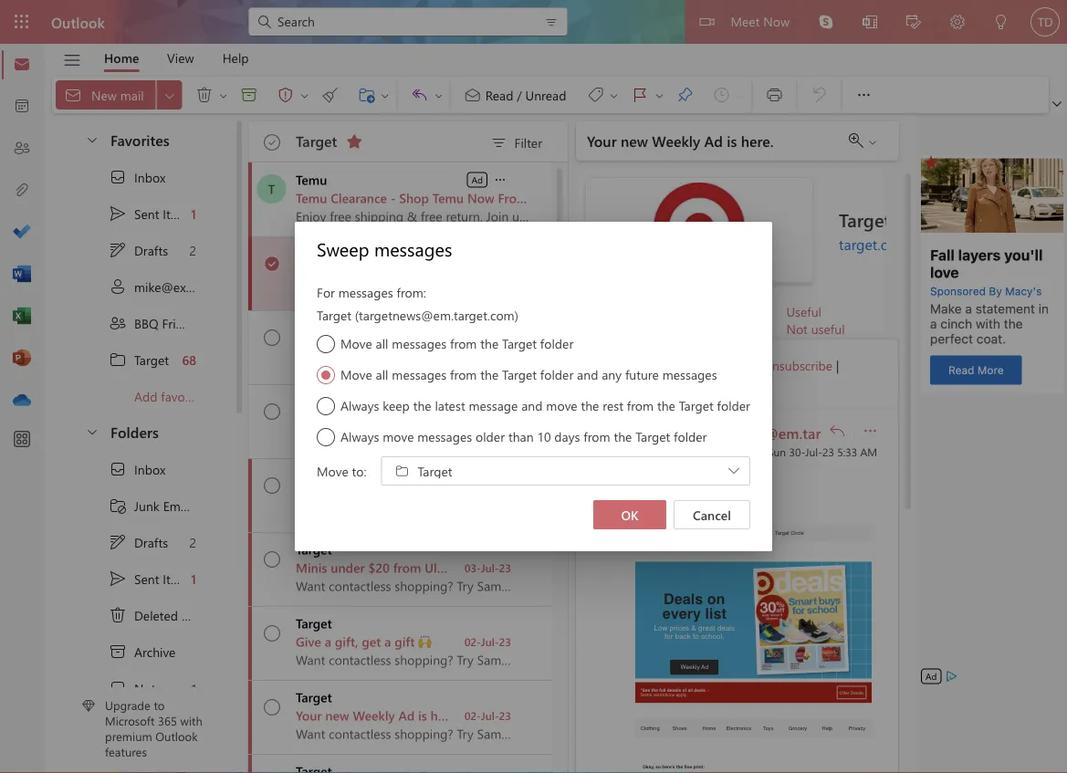 Task type: vqa. For each thing, say whether or not it's contained in the screenshot.


Task type: describe. For each thing, give the bounding box(es) containing it.
target image containing t
[[588, 423, 625, 460]]

the left to:
[[614, 428, 632, 445]]

23 for give a gift, get a gift 🙌
[[499, 635, 512, 649]]

meet
[[731, 12, 760, 29]]

list
[[706, 605, 727, 622]]

*see
[[641, 688, 651, 693]]

t for target icon containing t
[[603, 433, 610, 450]]

home button
[[90, 44, 153, 72]]

jul- inside target your new weekly ad is here. 02-jul-23
[[481, 709, 499, 723]]

items inside  deleted items
[[182, 607, 212, 624]]

 tree item for 
[[67, 451, 214, 488]]

unread
[[526, 86, 567, 103]]

now inside outlook banner
[[764, 12, 790, 29]]

clearance
[[331, 190, 387, 206]]

from:
[[397, 284, 426, 301]]

target super-cool play ideas for ultimate summer fun 😎
[[296, 467, 582, 502]]

&
[[692, 624, 697, 633]]

03-
[[465, 561, 481, 575]]

print:
[[694, 765, 705, 770]]

select a conversation checkbox for summer groceries at prices you'll love 🍉
[[252, 385, 296, 425]]

 button
[[312, 80, 349, 110]]

03-jul-23
[[465, 561, 512, 575]]

read
[[486, 86, 514, 103]]

powerpoint image
[[13, 350, 31, 368]]

temu for temu clearance - shop temu now from $0.99
[[296, 190, 327, 206]]

not
[[787, 321, 808, 337]]

 for  checkbox related to summer groceries at prices you'll love 🍉
[[264, 404, 280, 420]]

outlook inside 'upgrade to microsoft 365 with premium outlook features'
[[156, 729, 198, 745]]

every
[[663, 605, 701, 622]]

2  from the top
[[264, 256, 280, 272]]

 sent items 1 for first '' tree item from the top
[[109, 205, 196, 223]]

target circle
[[775, 531, 804, 537]]

target inside  target
[[134, 351, 169, 368]]

10
[[537, 428, 551, 445]]

 for 
[[109, 460, 127, 479]]

1 vertical spatial items
[[163, 571, 194, 588]]

useful
[[787, 303, 822, 320]]

premium
[[105, 729, 152, 745]]

add favorite tree item
[[67, 378, 214, 415]]

 tree item
[[67, 670, 214, 707]]

message list list box
[[248, 163, 582, 774]]

 button
[[54, 45, 90, 76]]

give
[[296, 633, 321, 650]]

files image
[[13, 182, 31, 200]]

 getting too much email? unsubscribe | manage subscriptions
[[596, 357, 840, 390]]

target inside target your new weekly ad is here. 02-jul-23
[[296, 689, 332, 706]]

target target.com
[[839, 207, 909, 253]]

upgrade to microsoft 365 with premium outlook features
[[105, 698, 203, 760]]

 target for 
[[395, 463, 453, 480]]

older
[[476, 428, 505, 445]]

other
[[676, 443, 708, 460]]

okay, so here's the fine print:
[[643, 765, 705, 770]]

1 vertical spatial target heading
[[821, 180, 924, 235]]

move all messages from the target folder
[[341, 335, 574, 352]]

(targetnews@em.target.com)
[[355, 306, 519, 323]]

 for second  option
[[264, 478, 280, 494]]


[[596, 364, 614, 383]]

onedrive image
[[13, 392, 31, 410]]

items inside favorites tree
[[163, 205, 194, 222]]

from down "manage"
[[627, 397, 654, 414]]

here. for target your new weekly ad is here. 02-jul-23
[[431, 707, 460, 724]]

 inside  
[[868, 137, 879, 148]]

target up the move all messages from the target folder and any future messages
[[502, 335, 537, 352]]

is for target your new weekly ad is here. 02-jul-23
[[418, 707, 427, 724]]

target up ideas
[[418, 463, 453, 480]]

email?
[[724, 357, 760, 374]]

1 02- from the top
[[465, 635, 481, 649]]

 inbox for 
[[109, 168, 166, 186]]

weekly inside email message element
[[681, 664, 700, 671]]

premium features image
[[82, 700, 95, 713]]

people image
[[13, 140, 31, 158]]

 for 
[[109, 533, 127, 552]]

all for move all messages from the target folder
[[376, 335, 389, 352]]

message list section
[[248, 117, 582, 774]]

move for move to:
[[317, 463, 349, 480]]

with
[[180, 713, 203, 729]]

view
[[167, 49, 194, 66]]

friends
[[162, 315, 203, 332]]

favorites
[[111, 129, 170, 149]]

target <targetnews@em.target.com>
[[636, 423, 885, 443]]

none text field inside email message element
[[636, 443, 756, 460]]

the left 'fine'
[[677, 765, 683, 770]]

from
[[498, 190, 528, 206]]

1 select a conversation checkbox from the top
[[252, 237, 296, 277]]

0 vertical spatial your
[[587, 131, 617, 150]]

full
[[660, 688, 666, 693]]

love
[[486, 411, 509, 428]]

jul- for stanley tumblers are back 🚨
[[483, 339, 500, 353]]


[[700, 15, 715, 29]]

0 vertical spatial here.
[[741, 131, 774, 150]]

1 horizontal spatial at
[[495, 559, 507, 576]]

prices inside 'deals on every list low prices & great deals for back to school.'
[[670, 624, 690, 633]]

 for  checkbox for give a gift, get a gift 🙌
[[264, 626, 280, 642]]

select a conversation checkbox for give a gift, get a gift 🙌
[[252, 607, 296, 647]]

cool
[[334, 485, 359, 502]]

target left the circle at the bottom
[[775, 531, 790, 537]]

summer groceries at prices you'll love 🍉
[[296, 411, 525, 428]]

from right days
[[584, 428, 611, 445]]

summer
[[296, 411, 343, 428]]

deleted
[[134, 607, 178, 624]]

useful not useful
[[787, 303, 845, 337]]

 inside favorites tree
[[109, 205, 127, 223]]

23 inside target your new weekly ad is here. 02-jul-23
[[499, 709, 512, 723]]

help inside button
[[223, 49, 249, 66]]

weekly down  button
[[652, 131, 701, 150]]

messages inside for messages from: target (targetnews@em.target.com)
[[339, 284, 393, 301]]

cancel
[[693, 506, 732, 523]]

fine
[[685, 765, 692, 770]]

summer
[[495, 485, 542, 502]]

always for always move messages older than 10 days from the target folder
[[341, 428, 379, 445]]

useful
[[812, 321, 845, 337]]

view button
[[154, 44, 208, 72]]

is for target your new weekly ad is here.
[[418, 264, 427, 280]]

left-rail-appbar navigation
[[4, 44, 40, 422]]

under
[[331, 559, 365, 576]]

new for target your new weekly ad is here. 02-jul-23
[[326, 707, 349, 724]]

target down subscriptions
[[679, 397, 714, 414]]

back inside 'deals on every list low prices & great deals for back to school.'
[[676, 633, 691, 641]]

email message element
[[576, 339, 899, 774]]

 inside select all messages option
[[264, 134, 280, 151]]

give a gift, get a gift 🙌
[[296, 633, 431, 650]]

 tree item
[[67, 342, 214, 378]]

target inside for messages from: target (targetnews@em.target.com)
[[317, 306, 352, 323]]

tab list inside application
[[90, 44, 263, 72]]

latest
[[435, 397, 465, 414]]

temu image
[[257, 174, 286, 204]]

future
[[626, 366, 659, 383]]

ok button
[[594, 501, 667, 530]]

$0.99
[[532, 190, 563, 206]]

2  tree item from the top
[[67, 561, 214, 597]]

 button for folders
[[76, 415, 107, 448]]

 for third select a conversation option from the bottom of the message list "list box"
[[264, 552, 280, 568]]

too
[[667, 357, 686, 374]]

target left "other"
[[636, 428, 671, 445]]

school.
[[701, 633, 725, 641]]

some
[[641, 693, 652, 698]]

ok
[[622, 506, 639, 523]]

 drafts for 
[[109, 241, 168, 259]]

1 a from the left
[[325, 633, 332, 650]]

cancel button
[[674, 501, 751, 530]]


[[766, 86, 784, 104]]

0 vertical spatial move
[[547, 397, 578, 414]]

calendar image
[[13, 98, 31, 116]]

*see the full details of all deals. › some restrictions apply. offer details
[[641, 688, 865, 698]]

1 vertical spatial target image
[[748, 495, 760, 507]]

favorites tree
[[67, 115, 248, 415]]

 for 68
[[109, 351, 127, 369]]

 for 
[[240, 86, 258, 104]]

+1
[[656, 443, 672, 460]]

beauty
[[452, 559, 492, 576]]

target up stanley
[[296, 319, 331, 336]]

add favorite
[[134, 388, 204, 405]]

low
[[654, 624, 668, 633]]

06-
[[466, 339, 483, 353]]

toys link
[[763, 720, 774, 738]]

 tree item
[[67, 634, 214, 670]]

68
[[182, 351, 196, 368]]

0 horizontal spatial and
[[522, 397, 543, 414]]

add
[[134, 388, 158, 405]]

🙌
[[419, 633, 431, 650]]

2 sent from the top
[[134, 571, 159, 588]]

›
[[708, 688, 710, 693]]

to do image
[[13, 224, 31, 242]]

stanley tumblers are back 🚨
[[296, 337, 457, 354]]

temu clearance - shop temu now from $0.99
[[296, 190, 563, 206]]

 tree item
[[67, 488, 214, 524]]

favorites tree item
[[67, 122, 214, 159]]

the left the "rest"
[[581, 397, 600, 414]]

all for move all messages from the target folder and any future messages
[[376, 366, 389, 383]]

the down 06-jul-23
[[481, 366, 499, 383]]

notes
[[134, 680, 168, 697]]

sweep messages
[[317, 237, 453, 261]]

 tree item for 
[[67, 232, 214, 269]]


[[676, 86, 695, 104]]

the right keep
[[413, 397, 432, 414]]

 read / unread
[[464, 86, 567, 104]]

✨
[[550, 559, 563, 576]]

$20
[[369, 559, 390, 576]]

1 vertical spatial move
[[383, 428, 414, 445]]

outlook banner
[[0, 0, 1068, 44]]

tags group
[[455, 77, 748, 113]]

target inside the target target.com
[[839, 207, 891, 231]]



Task type: locate. For each thing, give the bounding box(es) containing it.
word image
[[13, 266, 31, 284]]

2 select a conversation checkbox from the top
[[252, 459, 296, 499]]

 left sweep
[[265, 256, 280, 270]]

0 horizontal spatial outlook
[[51, 12, 105, 32]]

1 vertical spatial  sent items 1
[[109, 570, 196, 588]]

now right meet
[[764, 12, 790, 29]]

super-
[[296, 485, 334, 502]]

1 vertical spatial move
[[341, 366, 372, 383]]


[[240, 86, 258, 104], [109, 643, 127, 661]]

drafts inside tree
[[134, 534, 168, 551]]

1 vertical spatial  tree item
[[67, 524, 214, 561]]

jul-
[[483, 339, 500, 353], [483, 413, 500, 427], [806, 445, 823, 459], [481, 561, 499, 575], [481, 635, 499, 649], [481, 709, 499, 723]]

to inside 'upgrade to microsoft 365 with premium outlook features'
[[154, 698, 165, 714]]

0 vertical spatial is
[[727, 131, 737, 150]]

from for minis under $20 from ulta beauty at target ✨
[[393, 559, 421, 576]]

0 vertical spatial  drafts
[[109, 241, 168, 259]]

folders
[[111, 422, 159, 441]]


[[346, 132, 364, 151]]

0 vertical spatial and
[[577, 366, 599, 383]]

0 horizontal spatial to
[[154, 698, 165, 714]]

always
[[341, 397, 379, 414], [341, 428, 379, 445]]


[[109, 497, 127, 515]]

2 a from the left
[[385, 633, 391, 650]]

okay,
[[643, 765, 655, 770]]

stanley
[[296, 337, 336, 354]]

target heading down  
[[821, 180, 924, 235]]

02-jul-23
[[465, 635, 512, 649]]

for messages from: target (targetnews@em.target.com)
[[317, 284, 519, 323]]

0 horizontal spatial for
[[423, 485, 440, 502]]

items right deleted
[[182, 607, 212, 624]]

new inside target your new weekly ad is here.
[[326, 264, 349, 280]]

target up "target.com"
[[839, 207, 891, 231]]

target up summer
[[296, 393, 331, 410]]

for inside the target super-cool play ideas for ultimate summer fun 😎
[[423, 485, 440, 502]]

1 vertical spatial at
[[495, 559, 507, 576]]

ad
[[705, 131, 723, 150], [472, 174, 483, 186], [399, 264, 415, 280], [702, 664, 709, 671], [926, 670, 937, 683], [399, 707, 415, 724]]

any
[[602, 366, 622, 383]]

outlook right premium
[[156, 729, 198, 745]]

2 2 from the top
[[190, 534, 196, 551]]

 inside  "tree item"
[[109, 351, 127, 369]]

1 horizontal spatial and
[[577, 366, 599, 383]]

0 horizontal spatial a
[[325, 633, 332, 650]]

move for move all messages from the target folder
[[341, 335, 372, 352]]

2 vertical spatial items
[[182, 607, 212, 624]]

inbox inside tree
[[134, 461, 166, 478]]

target heading down  in the top left of the page
[[296, 121, 369, 162]]

1 vertical spatial 02-
[[465, 709, 481, 723]]

weekly inside target your new weekly ad is here.
[[353, 264, 395, 280]]

1 vertical spatial  tree item
[[67, 451, 214, 488]]

t inside icon
[[603, 433, 610, 450]]

is inside target your new weekly ad is here.
[[418, 264, 427, 280]]

 up 
[[109, 460, 127, 479]]

 inside  target
[[395, 464, 410, 479]]

is inside target your new weekly ad is here. 02-jul-23
[[418, 707, 427, 724]]

 for 
[[109, 241, 127, 259]]

to left "school."
[[693, 633, 699, 641]]

0 vertical spatial help
[[223, 49, 249, 66]]

0 vertical spatial all
[[376, 335, 389, 352]]

2  drafts from the top
[[109, 533, 168, 552]]

 down  on the top left of the page
[[109, 351, 127, 369]]

2 select a conversation checkbox from the top
[[252, 607, 296, 647]]

at right groceries
[[402, 411, 413, 428]]

here. down  button
[[741, 131, 774, 150]]

1  from the top
[[109, 205, 127, 223]]

drafts inside favorites tree
[[134, 242, 168, 259]]

1 always from the top
[[341, 397, 379, 414]]

privacy
[[849, 726, 866, 732]]

1 vertical spatial 
[[265, 256, 280, 270]]

archive
[[134, 644, 176, 661]]

outlook link
[[51, 0, 105, 44]]

move right stanley
[[341, 335, 372, 352]]


[[109, 680, 127, 698]]

meet now
[[731, 12, 790, 29]]

clothing
[[641, 726, 660, 732]]

1 vertical spatial 
[[109, 643, 127, 661]]

1 horizontal spatial home
[[703, 726, 717, 732]]

from inside message list "list box"
[[393, 559, 421, 576]]

target up for
[[296, 245, 332, 262]]

 tree item down favorites at the top left of page
[[67, 159, 214, 195]]

1  tree item from the top
[[67, 232, 214, 269]]

from for move all messages from the target folder
[[450, 335, 477, 352]]

new down tags group
[[621, 131, 648, 150]]

sun 30-jul-23 5:33 am
[[768, 445, 878, 459]]

sweep messages document
[[0, 0, 1068, 774]]

move for move all messages from the target folder and any future messages
[[341, 366, 372, 383]]

jul- for give a gift, get a gift 🙌
[[481, 635, 499, 649]]

 button for favorites
[[76, 122, 107, 156]]

1 vertical spatial t
[[603, 433, 610, 450]]

2 up "mike@example.com"
[[190, 242, 196, 259]]

 target up 'add favorite' tree item
[[109, 351, 169, 369]]

to inside 'deals on every list low prices & great deals for back to school.'
[[693, 633, 699, 641]]

target inside target 
[[296, 131, 337, 150]]

items
[[163, 205, 194, 222], [163, 571, 194, 588], [182, 607, 212, 624]]

0 vertical spatial select a conversation checkbox
[[252, 385, 296, 425]]

 drafts for 
[[109, 533, 168, 552]]

target right the t popup button
[[636, 423, 677, 443]]

here. for target your new weekly ad is here.
[[431, 264, 460, 280]]

23 inside email message element
[[823, 445, 835, 459]]

target down give on the bottom of page
[[296, 689, 332, 706]]

electronics link
[[727, 720, 752, 738]]

0 vertical spatial new
[[621, 131, 648, 150]]

1 vertical spatial select a conversation checkbox
[[252, 459, 296, 499]]

prices inside message list "list box"
[[416, 411, 449, 428]]

upgrade
[[105, 698, 151, 714]]

 inbox for 
[[109, 460, 166, 479]]

your inside target your new weekly ad is here. 02-jul-23
[[296, 707, 322, 724]]

from for move all messages from the target folder and any future messages
[[450, 366, 477, 383]]

0 vertical spatial move
[[341, 335, 372, 352]]

 for 
[[109, 168, 127, 186]]

1 vertical spatial here.
[[431, 264, 460, 280]]

0 vertical spatial now
[[764, 12, 790, 29]]

move down keep
[[383, 428, 414, 445]]

 tree item up deleted
[[67, 561, 214, 597]]

 right with
[[264, 700, 280, 716]]

2 inside favorites tree
[[190, 242, 196, 259]]

fun
[[546, 485, 565, 502]]

 for  archive
[[109, 643, 127, 661]]

t inside image
[[268, 180, 275, 197]]

sent inside favorites tree
[[134, 205, 159, 222]]

1 horizontal spatial 
[[240, 86, 258, 104]]

1 up with
[[192, 680, 196, 697]]

your up for
[[296, 264, 322, 280]]

from down (targetnews@em.target.com)
[[450, 335, 477, 352]]

home right  button
[[104, 49, 139, 66]]

jul- for summer groceries at prices you'll love 🍉
[[483, 413, 500, 427]]

weekly inside target your new weekly ad is here. 02-jul-23
[[353, 707, 395, 724]]

1  sent items 1 from the top
[[109, 205, 196, 223]]

inbox up  junk email
[[134, 461, 166, 478]]

 drafts up the  tree item on the left of the page
[[109, 241, 168, 259]]

is
[[727, 131, 737, 150], [418, 264, 427, 280], [418, 707, 427, 724]]

set your advertising preferences image
[[945, 670, 959, 684]]

 tree item for 
[[67, 524, 214, 561]]

 inside tree
[[109, 570, 127, 588]]

 
[[849, 133, 879, 148]]

2  from the top
[[109, 533, 127, 552]]

 inbox inside favorites tree
[[109, 168, 166, 186]]

1 inside favorites tree
[[191, 205, 196, 222]]

move & delete group
[[56, 77, 393, 113]]

at
[[402, 411, 413, 428], [495, 559, 507, 576]]

 inside tree
[[109, 460, 127, 479]]

folder up the move all messages from the target folder and any future messages
[[541, 335, 574, 352]]

 left sweep
[[264, 256, 280, 272]]

0 vertical spatial  tree item
[[67, 195, 214, 232]]

1  from the top
[[109, 168, 127, 186]]

2 inbox from the top
[[134, 461, 166, 478]]

1 drafts from the top
[[134, 242, 168, 259]]

1 horizontal spatial now
[[764, 12, 790, 29]]

2  from the top
[[109, 460, 127, 479]]

23 down the 02-jul-23
[[499, 709, 512, 723]]

drafts for 
[[134, 242, 168, 259]]

items up  deleted items
[[163, 571, 194, 588]]

 drafts inside favorites tree
[[109, 241, 168, 259]]

23 for minis under $20 from ulta beauty at target ✨
[[499, 561, 512, 575]]

target left 
[[296, 131, 337, 150]]

from right the $20
[[393, 559, 421, 576]]

Select a conversation checkbox
[[252, 237, 296, 277], [252, 533, 296, 573], [252, 681, 296, 721], [252, 755, 296, 774]]

apply.
[[676, 693, 688, 698]]

the inside *see the full details of all deals. › some restrictions apply. offer details
[[652, 688, 658, 693]]

1 vertical spatial 
[[109, 533, 127, 552]]

target heading
[[296, 121, 369, 162], [821, 180, 924, 235]]

manage
[[621, 374, 667, 390]]

0 vertical spatial  button
[[76, 122, 107, 156]]


[[829, 422, 847, 440]]

Select all messages checkbox
[[259, 130, 285, 155]]

back inside message list "list box"
[[414, 337, 440, 354]]

0 vertical spatial to
[[693, 633, 699, 641]]

help link
[[823, 720, 833, 738]]

jul- right ulta
[[481, 561, 499, 575]]

Select a conversation checkbox
[[252, 311, 296, 351], [252, 459, 296, 499]]

for inside 'deals on every list low prices & great deals for back to school.'
[[665, 633, 673, 641]]

1 up  deleted items
[[191, 571, 196, 588]]

0 vertical spatial 
[[109, 241, 127, 259]]

target image right cancel
[[748, 495, 760, 507]]

 sent items 1 inside tree
[[109, 570, 196, 588]]

 archive
[[109, 643, 176, 661]]

0 vertical spatial 
[[265, 134, 280, 149]]

 notes
[[109, 680, 168, 698]]

more apps image
[[13, 431, 31, 449]]

🍉
[[513, 411, 525, 428]]

1 horizontal spatial back
[[676, 633, 691, 641]]

0 vertical spatial t
[[268, 180, 275, 197]]

1 vertical spatial 
[[395, 464, 410, 479]]

tree
[[67, 451, 214, 774]]

0 horizontal spatial now
[[468, 190, 495, 206]]

Select a conversation checkbox
[[252, 385, 296, 425], [252, 607, 296, 647]]

all down the stanley tumblers are back 🚨
[[376, 366, 389, 383]]

drafts for 
[[134, 534, 168, 551]]

weekly up of
[[681, 664, 700, 671]]

grocery link
[[789, 720, 808, 738]]

target up super-
[[296, 467, 332, 484]]

0 horizontal spatial back
[[414, 337, 440, 354]]

the right the 🚨
[[481, 335, 499, 352]]

/
[[517, 86, 522, 103]]

2  tree item from the top
[[67, 451, 214, 488]]

2 1 from the top
[[191, 571, 196, 588]]

 sent items 1 for second '' tree item
[[109, 570, 196, 588]]

1 horizontal spatial  target
[[395, 463, 453, 480]]

target down the  bbq friends
[[134, 351, 169, 368]]

1  drafts from the top
[[109, 241, 168, 259]]

jul- up 'older' at bottom left
[[483, 413, 500, 427]]

 for folders
[[85, 424, 100, 439]]

of
[[683, 688, 687, 693]]

weekly ad
[[681, 664, 709, 671]]

help button
[[209, 44, 263, 72]]

t for temu image
[[268, 180, 275, 197]]

folder up 'always keep the latest message and move the rest from the target folder'
[[541, 366, 574, 383]]

06-jul-23
[[466, 339, 512, 353]]

1 vertical spatial 2
[[190, 534, 196, 551]]

2 vertical spatial is
[[418, 707, 427, 724]]

target up give on the bottom of page
[[296, 615, 332, 632]]

0 horizontal spatial target image
[[588, 423, 625, 460]]

 down the favorites tree item
[[109, 168, 127, 186]]

target image down the "rest"
[[588, 423, 625, 460]]

 for 2nd  option from the bottom of the message list "list box"
[[264, 330, 280, 346]]

 inside button
[[240, 86, 258, 104]]

now left from
[[468, 190, 495, 206]]

 up the 
[[109, 205, 127, 223]]

0 vertical spatial  sent items 1
[[109, 205, 196, 223]]

2 vertical spatial new
[[326, 707, 349, 724]]

all right of
[[688, 688, 693, 693]]

 left super-
[[264, 478, 280, 494]]

great
[[699, 624, 716, 633]]

2 always from the top
[[341, 428, 379, 445]]

2 vertical spatial 1
[[192, 680, 196, 697]]

new down 'gift,'
[[326, 707, 349, 724]]


[[109, 314, 127, 332]]

1  inbox from the top
[[109, 168, 166, 186]]

 left folders
[[85, 424, 100, 439]]

 button
[[757, 80, 793, 110]]

+1 other button
[[656, 443, 708, 460], [656, 443, 708, 460]]

target inside target your new weekly ad is here.
[[296, 245, 332, 262]]

1  button from the top
[[76, 122, 107, 156]]

0 vertical spatial at
[[402, 411, 413, 428]]

play
[[362, 485, 386, 502]]

new inside target your new weekly ad is here. 02-jul-23
[[326, 707, 349, 724]]

2 vertical spatial here.
[[431, 707, 460, 724]]

0 vertical spatial prices
[[416, 411, 449, 428]]

1 horizontal spatial move
[[547, 397, 578, 414]]

home right shoes link
[[703, 726, 717, 732]]

 inside select all messages option
[[265, 134, 280, 149]]

2  button from the top
[[76, 415, 107, 448]]

1 vertical spatial inbox
[[134, 461, 166, 478]]

0 horizontal spatial help
[[223, 49, 249, 66]]

privacy link
[[849, 720, 866, 738]]

0 vertical spatial 
[[240, 86, 258, 104]]

target inside the target super-cool play ideas for ultimate summer fun 😎
[[296, 467, 332, 484]]

1 vertical spatial prices
[[670, 624, 690, 633]]

temu for temu
[[296, 171, 327, 188]]

so
[[656, 765, 661, 770]]

tab list
[[90, 44, 263, 72]]

t down select all messages option
[[268, 180, 275, 197]]

your down give on the bottom of page
[[296, 707, 322, 724]]

1 sent from the top
[[134, 205, 159, 222]]

3 select a conversation checkbox from the top
[[252, 681, 296, 721]]

1 vertical spatial for
[[665, 633, 673, 641]]

1 horizontal spatial to
[[693, 633, 699, 641]]

1 vertical spatial now
[[468, 190, 495, 206]]

target up minis
[[296, 541, 332, 558]]

5  from the top
[[264, 478, 280, 494]]

1 vertical spatial  drafts
[[109, 533, 168, 552]]

 inbox inside tree
[[109, 460, 166, 479]]

2 inside tree
[[190, 534, 196, 551]]

23
[[500, 339, 512, 353], [500, 413, 512, 427], [823, 445, 835, 459], [499, 561, 512, 575], [499, 635, 512, 649], [499, 709, 512, 723]]

-
[[391, 190, 396, 206]]

 for select all messages option
[[265, 134, 280, 149]]

sweep messages dialog
[[0, 0, 1068, 774]]

application
[[0, 0, 1068, 774]]

2  from the top
[[265, 256, 280, 270]]

 inside favorites tree
[[109, 241, 127, 259]]

folder down subscriptions
[[718, 397, 751, 414]]

1 vertical spatial is
[[418, 264, 427, 280]]

inbox inside favorites tree
[[134, 169, 166, 186]]

 for 
[[395, 464, 410, 479]]

 inside tree item
[[109, 643, 127, 661]]

sweep messages heading
[[295, 222, 773, 279]]


[[265, 134, 280, 149], [265, 256, 280, 270]]

new for target your new weekly ad is here.
[[326, 264, 349, 280]]

23 right 06-
[[500, 339, 512, 353]]

2 02- from the top
[[465, 709, 481, 723]]

 tree item
[[67, 597, 214, 634]]

0 horizontal spatial t
[[268, 180, 275, 197]]

0 horizontal spatial 
[[109, 643, 127, 661]]

3 1 from the top
[[192, 680, 196, 697]]

always for always keep the latest message and move the rest from the target folder
[[341, 397, 379, 414]]

here. up for messages from: target (targetnews@em.target.com)
[[431, 264, 460, 280]]

and left any
[[577, 366, 599, 383]]

1  from the top
[[109, 241, 127, 259]]

3  from the top
[[264, 330, 280, 346]]

2  inbox from the top
[[109, 460, 166, 479]]

6  from the top
[[264, 552, 280, 568]]

0 vertical spatial home
[[104, 49, 139, 66]]

 target inside  "tree item"
[[109, 351, 169, 369]]

your for target your new weekly ad is here. 02-jul-23
[[296, 707, 322, 724]]

0 horizontal spatial  target
[[109, 351, 169, 369]]

0 vertical spatial sent
[[134, 205, 159, 222]]

 target inside the sweep messages document
[[395, 463, 453, 480]]

0 vertical spatial drafts
[[134, 242, 168, 259]]

 up ideas
[[395, 464, 410, 479]]

02- inside target your new weekly ad is here. 02-jul-23
[[465, 709, 481, 723]]

1 select a conversation checkbox from the top
[[252, 385, 296, 425]]

not useful button
[[779, 321, 853, 338]]

t button
[[588, 423, 625, 460]]

always keep the latest message and move the rest from the target folder
[[341, 397, 751, 414]]

all inside *see the full details of all deals. › some restrictions apply. offer details
[[688, 688, 693, 693]]

2  from the top
[[109, 570, 127, 588]]

2  tree item from the top
[[67, 524, 214, 561]]

 inside 'folders' tree item
[[85, 424, 100, 439]]

 for favorites
[[85, 132, 100, 147]]

0 vertical spatial target image
[[588, 423, 625, 460]]

 target for 68
[[109, 351, 169, 369]]

 tree item
[[67, 159, 214, 195], [67, 451, 214, 488]]

 tree item down junk
[[67, 524, 214, 561]]

0 horizontal spatial target heading
[[296, 121, 369, 162]]

2 vertical spatial all
[[688, 688, 693, 693]]

from down 06-
[[450, 366, 477, 383]]

1  from the top
[[265, 134, 280, 149]]

8  from the top
[[264, 700, 280, 716]]

1 vertical spatial new
[[326, 264, 349, 280]]

none text field containing to:
[[636, 443, 756, 460]]

2 select a conversation checkbox from the top
[[252, 533, 296, 573]]

target heading inside message list section
[[296, 121, 369, 162]]

target down for
[[317, 306, 352, 323]]

jul- right '🙌'
[[481, 635, 499, 649]]

move
[[341, 335, 372, 352], [341, 366, 372, 383], [317, 463, 349, 480]]

 for first select a conversation option
[[265, 256, 280, 270]]

 inbox down 'folders' tree item
[[109, 460, 166, 479]]

 tree item for 
[[67, 159, 214, 195]]

1 vertical spatial always
[[341, 428, 379, 445]]

deals
[[718, 624, 735, 633]]

toys
[[763, 726, 774, 732]]

7  from the top
[[264, 626, 280, 642]]

move to:
[[317, 463, 367, 480]]

05-
[[466, 413, 483, 427]]

 tree item
[[67, 269, 248, 305]]

 tree item
[[67, 232, 214, 269], [67, 524, 214, 561]]

1 vertical spatial all
[[376, 366, 389, 383]]

1 2 from the top
[[190, 242, 196, 259]]

1 vertical spatial outlook
[[156, 729, 198, 745]]

 button left favorites at the top left of page
[[76, 122, 107, 156]]

target image
[[588, 423, 625, 460], [748, 495, 760, 507]]

subscriptions
[[671, 374, 745, 390]]

23 down 03-jul-23
[[499, 635, 512, 649]]

1 vertical spatial help
[[823, 726, 833, 732]]

 deleted items
[[109, 606, 212, 625]]

folders tree item
[[67, 415, 214, 451]]

deals on every list low prices & great deals for back to school.
[[654, 591, 735, 641]]

jul- right the 🚨
[[483, 339, 500, 353]]

 up the 
[[109, 241, 127, 259]]

1 inside  tree item
[[192, 680, 196, 697]]

days
[[555, 428, 580, 445]]

 left stanley
[[264, 330, 280, 346]]

2 drafts from the top
[[134, 534, 168, 551]]

for down every
[[665, 633, 673, 641]]

23 for stanley tumblers are back 🚨
[[500, 339, 512, 353]]

None text field
[[636, 443, 756, 460]]

1 vertical spatial home
[[703, 726, 717, 732]]

2  sent items 1 from the top
[[109, 570, 196, 588]]

 junk email
[[109, 497, 193, 515]]

 inbox down the favorites tree item
[[109, 168, 166, 186]]

the left full
[[652, 688, 658, 693]]

mail image
[[13, 56, 31, 74]]

ad inside email message element
[[702, 664, 709, 671]]

 sent items 1 inside favorites tree
[[109, 205, 196, 223]]

your
[[587, 131, 617, 150], [296, 264, 322, 280], [296, 707, 322, 724]]

2 for 
[[190, 534, 196, 551]]

4  from the top
[[264, 404, 280, 420]]

05-jul-23
[[466, 413, 512, 427]]

circle
[[791, 531, 804, 537]]

1 vertical spatial  tree item
[[67, 561, 214, 597]]

 up 
[[109, 570, 127, 588]]

0 horizontal spatial move
[[383, 428, 414, 445]]

outlook inside banner
[[51, 12, 105, 32]]

home inside email message element
[[703, 726, 717, 732]]

4 select a conversation checkbox from the top
[[252, 755, 296, 774]]

1 horizontal spatial prices
[[670, 624, 690, 633]]

inbox for 
[[134, 169, 166, 186]]

1 vertical spatial select a conversation checkbox
[[252, 607, 296, 647]]

 sent items 1 up deleted
[[109, 570, 196, 588]]

0 vertical spatial outlook
[[51, 12, 105, 32]]


[[109, 205, 127, 223], [109, 570, 127, 588]]

your inside target your new weekly ad is here.
[[296, 264, 322, 280]]

0 horizontal spatial 
[[109, 351, 127, 369]]

0 vertical spatial 2
[[190, 242, 196, 259]]

here. inside target your new weekly ad is here. 02-jul-23
[[431, 707, 460, 724]]

2 vertical spatial your
[[296, 707, 322, 724]]

 inside favorites tree
[[109, 168, 127, 186]]

 up temu image
[[265, 134, 280, 149]]

2 for 
[[190, 242, 196, 259]]

the down "manage"
[[658, 397, 676, 414]]

 drafts inside tree
[[109, 533, 168, 552]]

target up 'always keep the latest message and move the rest from the target folder'
[[502, 366, 537, 383]]

 inside select a conversation option
[[265, 256, 280, 270]]

back left the 🚨
[[414, 337, 440, 354]]

 for 3rd select a conversation option from the top of the message list "list box"
[[264, 700, 280, 716]]

your down tags group
[[587, 131, 617, 150]]

to: +1 other
[[636, 443, 708, 460]]

jul- inside email message element
[[806, 445, 823, 459]]

1  tree item from the top
[[67, 195, 214, 232]]

 tree item
[[67, 305, 214, 342]]

target your new weekly ad is here.
[[296, 245, 460, 280]]

junk
[[134, 498, 160, 514]]

1 horizontal spatial t
[[603, 433, 610, 450]]

tab list containing home
[[90, 44, 263, 72]]

tree containing 
[[67, 451, 214, 774]]

help inside email message element
[[823, 726, 833, 732]]

all left the "are"
[[376, 335, 389, 352]]

 tree item down the favorites tree item
[[67, 195, 214, 232]]

ad inside target your new weekly ad is here.
[[399, 264, 415, 280]]

23 for summer groceries at prices you'll love 🍉
[[500, 413, 512, 427]]

your for target your new weekly ad is here.
[[296, 264, 322, 280]]

1  from the top
[[264, 134, 280, 151]]

home inside button
[[104, 49, 139, 66]]

1 inbox from the top
[[134, 169, 166, 186]]

1 select a conversation checkbox from the top
[[252, 311, 296, 351]]

target left ✨
[[510, 559, 546, 576]]

here. inside target your new weekly ad is here.
[[431, 264, 460, 280]]

1 vertical spatial 
[[109, 570, 127, 588]]

0 vertical spatial  tree item
[[67, 232, 214, 269]]

0 vertical spatial for
[[423, 485, 440, 502]]

0 horizontal spatial prices
[[416, 411, 449, 428]]


[[109, 606, 127, 625]]

1  tree item from the top
[[67, 159, 214, 195]]

0 vertical spatial  inbox
[[109, 168, 166, 186]]

1 horizontal spatial 
[[395, 464, 410, 479]]

 target
[[109, 351, 169, 369], [395, 463, 453, 480]]

0 vertical spatial 
[[109, 205, 127, 223]]

0 horizontal spatial at
[[402, 411, 413, 428]]

application containing target
[[0, 0, 1068, 774]]

select a conversation checkbox down minis
[[252, 607, 296, 647]]

jul- for minis under $20 from ulta beauty at target ✨
[[481, 561, 499, 575]]

folder right +1
[[674, 428, 707, 445]]

 button inside 'folders' tree item
[[76, 415, 107, 448]]

<targetnews@em.target.com>
[[681, 423, 885, 443]]

 drafts
[[109, 241, 168, 259], [109, 533, 168, 552]]

 button inside the favorites tree item
[[76, 122, 107, 156]]

 tree item
[[67, 195, 214, 232], [67, 561, 214, 597]]

messages inside heading
[[374, 237, 453, 261]]

at right 03-
[[495, 559, 507, 576]]

to:
[[636, 443, 651, 460]]

02-
[[465, 635, 481, 649], [465, 709, 481, 723]]

inbox for 
[[134, 461, 166, 478]]

sweep
[[317, 237, 369, 261]]

1 vertical spatial 
[[109, 460, 127, 479]]

0 vertical spatial back
[[414, 337, 440, 354]]

1 vertical spatial your
[[296, 264, 322, 280]]

now inside message list "list box"
[[468, 190, 495, 206]]

 tree item up junk
[[67, 451, 214, 488]]

 inside the favorites tree item
[[85, 132, 100, 147]]

than
[[509, 428, 534, 445]]

ad inside target your new weekly ad is here. 02-jul-23
[[399, 707, 415, 724]]

sun
[[768, 445, 787, 459]]

1 1 from the top
[[191, 205, 196, 222]]

excel image
[[13, 308, 31, 326]]


[[729, 466, 740, 477]]

 down 
[[109, 533, 127, 552]]

1 vertical spatial 1
[[191, 571, 196, 588]]



